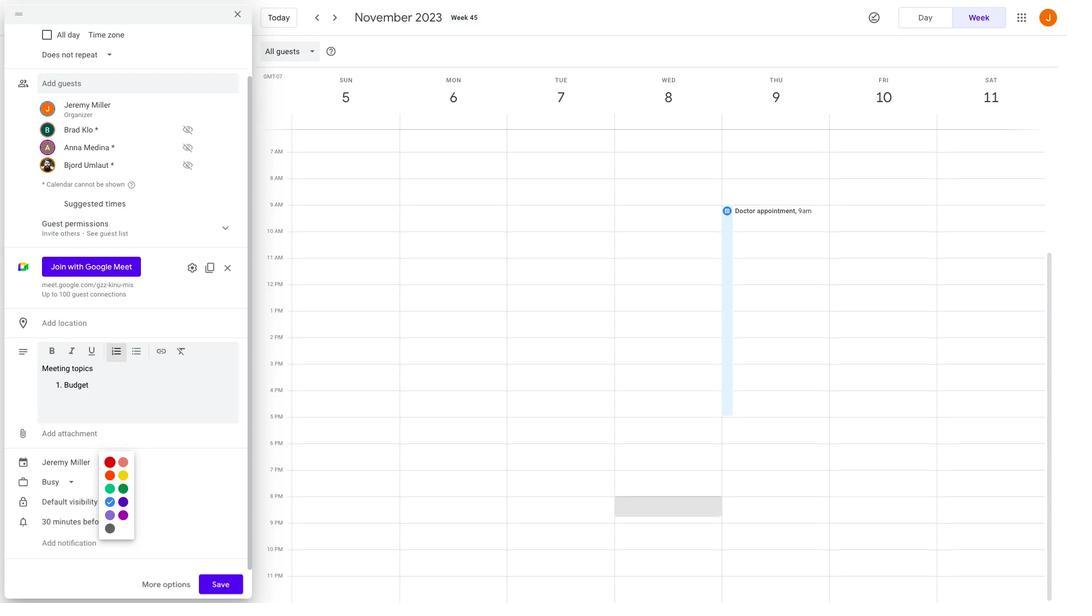Task type: vqa. For each thing, say whether or not it's contained in the screenshot.
the 21 in grid
no



Task type: locate. For each thing, give the bounding box(es) containing it.
5 down 4
[[270, 414, 273, 420]]

2 vertical spatial 7
[[270, 467, 273, 473]]

10 pm from the top
[[275, 520, 283, 526]]

1 am from the top
[[275, 149, 283, 155]]

pm for 7 pm
[[275, 467, 283, 473]]

pm for 2 pm
[[275, 334, 283, 340]]

pm up 9 pm
[[275, 494, 283, 500]]

sun 5
[[340, 77, 353, 107]]

0 horizontal spatial miller
[[70, 458, 90, 467]]

medina
[[84, 143, 109, 152]]

pm for 4 pm
[[275, 387, 283, 393]]

7 inside tue 7
[[557, 88, 564, 107]]

wednesday, november 8 element
[[656, 85, 681, 111]]

4 am from the top
[[275, 228, 283, 234]]

8
[[664, 88, 672, 107], [270, 175, 273, 181], [270, 494, 273, 500]]

am down 8 am
[[275, 202, 283, 208]]

add notification button
[[38, 530, 101, 557]]

2 vertical spatial 11
[[267, 573, 273, 579]]

7 for 7 pm
[[270, 467, 273, 473]]

5 down "sun" at the left top of page
[[341, 88, 349, 107]]

pm for 12 pm
[[275, 281, 283, 287]]

see
[[87, 230, 98, 238]]

2 vertical spatial 8
[[270, 494, 273, 500]]

* for bjord umlaut *
[[111, 161, 114, 170]]

see guest list
[[87, 230, 128, 238]]

9 up 10 am
[[270, 202, 273, 208]]

,
[[795, 207, 797, 215]]

2 add from the top
[[42, 429, 56, 438]]

add left attachment on the bottom left of the page
[[42, 429, 56, 438]]

9 pm from the top
[[275, 494, 283, 500]]

5 column header
[[292, 67, 400, 129]]

1 vertical spatial 10
[[267, 228, 273, 234]]

brad klo tree item
[[38, 121, 239, 139]]

8 down 7 pm
[[270, 494, 273, 500]]

location
[[58, 319, 87, 328]]

grape, set event color menu item
[[118, 511, 128, 521]]

2 vertical spatial 10
[[267, 547, 273, 553]]

3
[[270, 361, 273, 367]]

8 up 9 am
[[270, 175, 273, 181]]

6
[[449, 88, 457, 107], [270, 440, 273, 447]]

0 vertical spatial 7
[[557, 88, 564, 107]]

0 vertical spatial 6
[[449, 88, 457, 107]]

10 down fri
[[875, 88, 891, 107]]

anna
[[64, 143, 82, 152]]

am up 8 am
[[275, 149, 283, 155]]

4 pm from the top
[[275, 361, 283, 367]]

meet.google.com/gzz-kinu-mis up to 100 guest connections
[[42, 281, 134, 298]]

klo
[[82, 125, 93, 134]]

week
[[969, 13, 990, 23], [451, 14, 468, 22]]

7 up 8 pm
[[270, 467, 273, 473]]

2 vertical spatial 9
[[270, 520, 273, 526]]

jeremy inside jeremy miller organizer
[[64, 101, 90, 109]]

anna medina tree item
[[38, 139, 239, 156]]

week left 45
[[451, 14, 468, 22]]

time zone button
[[84, 25, 129, 45]]

pm
[[275, 281, 283, 287], [275, 308, 283, 314], [275, 334, 283, 340], [275, 361, 283, 367], [275, 387, 283, 393], [275, 414, 283, 420], [275, 440, 283, 447], [275, 467, 283, 473], [275, 494, 283, 500], [275, 520, 283, 526], [275, 547, 283, 553], [275, 573, 283, 579]]

1 vertical spatial jeremy
[[42, 458, 68, 467]]

pm right "1"
[[275, 308, 283, 314]]

0 vertical spatial 8
[[664, 88, 672, 107]]

add
[[42, 319, 56, 328], [42, 429, 56, 438], [42, 539, 56, 548]]

9 column header
[[722, 67, 830, 129]]

add attachment button
[[38, 424, 102, 444]]

7 pm from the top
[[275, 440, 283, 447]]

6 down 5 pm
[[270, 440, 273, 447]]

week 45
[[451, 14, 478, 22]]

* left calendar
[[42, 181, 45, 188]]

blueberry, set event color menu item
[[118, 497, 128, 507]]

am for 10 am
[[275, 228, 283, 234]]

insert link image
[[156, 346, 167, 359]]

* inside brad klo 'tree item'
[[95, 125, 98, 134]]

add inside button
[[42, 539, 56, 548]]

jeremy for jeremy miller organizer
[[64, 101, 90, 109]]

guest left list
[[100, 230, 117, 238]]

2023
[[415, 10, 442, 25]]

1 vertical spatial guest
[[72, 291, 88, 298]]

pm for 3 pm
[[275, 361, 283, 367]]

0 horizontal spatial week
[[451, 14, 468, 22]]

cannot
[[74, 181, 95, 188]]

5
[[341, 88, 349, 107], [270, 414, 273, 420]]

11 for 11 am
[[267, 255, 273, 261]]

anna medina *
[[64, 143, 115, 152]]

8 down wed
[[664, 88, 672, 107]]

3 am from the top
[[275, 202, 283, 208]]

meeting topics
[[42, 364, 93, 373]]

1 vertical spatial 11
[[267, 255, 273, 261]]

7 column header
[[507, 67, 615, 129]]

0 horizontal spatial guest
[[72, 291, 88, 298]]

meet
[[114, 262, 132, 272]]

numbered list image
[[111, 346, 122, 359]]

jeremy down add attachment button
[[42, 458, 68, 467]]

10 for 10 pm
[[267, 547, 273, 553]]

to
[[52, 291, 58, 298]]

2 am from the top
[[275, 175, 283, 181]]

7 pm
[[270, 467, 283, 473]]

7 am
[[270, 149, 283, 155]]

1 pm from the top
[[275, 281, 283, 287]]

0 vertical spatial add
[[42, 319, 56, 328]]

remove formatting image
[[176, 346, 187, 359]]

zone
[[108, 30, 125, 39]]

1
[[270, 308, 273, 314]]

pm up 8 pm
[[275, 467, 283, 473]]

1 vertical spatial 6
[[270, 440, 273, 447]]

am up '12 pm'
[[275, 255, 283, 261]]

brad
[[64, 125, 80, 134]]

pm down 5 pm
[[275, 440, 283, 447]]

invite others
[[42, 230, 80, 238]]

10 pm
[[267, 547, 283, 553]]

3 add from the top
[[42, 539, 56, 548]]

week right day
[[969, 13, 990, 23]]

0 horizontal spatial 6
[[270, 440, 273, 447]]

add left notification
[[42, 539, 56, 548]]

1 vertical spatial 7
[[270, 149, 273, 155]]

week inside week radio
[[969, 13, 990, 23]]

7 down tue
[[557, 88, 564, 107]]

guest
[[100, 230, 117, 238], [72, 291, 88, 298]]

0 vertical spatial 9
[[772, 88, 780, 107]]

gmt-
[[263, 74, 276, 80]]

am up 9 am
[[275, 175, 283, 181]]

* right the medina
[[111, 143, 115, 152]]

9 down thu
[[772, 88, 780, 107]]

bjord umlaut tree item
[[38, 156, 239, 174]]

9 for 9 pm
[[270, 520, 273, 526]]

add notification
[[42, 539, 96, 548]]

9
[[772, 88, 780, 107], [270, 202, 273, 208], [270, 520, 273, 526]]

option group
[[899, 7, 1006, 28]]

pm right 2
[[275, 334, 283, 340]]

doctor appointment , 9am
[[735, 207, 812, 215]]

flamingo, set event color menu item
[[118, 458, 128, 468]]

day
[[919, 13, 933, 23]]

tue 7
[[555, 77, 568, 107]]

budget
[[64, 381, 89, 390]]

10 am
[[267, 228, 283, 234]]

6 down mon
[[449, 88, 457, 107]]

others
[[61, 230, 80, 238]]

3 pm
[[270, 361, 283, 367]]

3 pm from the top
[[275, 334, 283, 340]]

wed 8
[[662, 77, 676, 107]]

6 pm from the top
[[275, 414, 283, 420]]

miller
[[91, 101, 111, 109], [70, 458, 90, 467]]

pm right 4
[[275, 387, 283, 393]]

add left location
[[42, 319, 56, 328]]

10 up 11 pm
[[267, 547, 273, 553]]

5 pm from the top
[[275, 387, 283, 393]]

jeremy up organizer
[[64, 101, 90, 109]]

miller down attachment on the bottom left of the page
[[70, 458, 90, 467]]

* right klo at top left
[[95, 125, 98, 134]]

time
[[89, 30, 106, 39]]

9 am
[[270, 202, 283, 208]]

10 up 11 am
[[267, 228, 273, 234]]

grid
[[256, 36, 1054, 604]]

2 pm
[[270, 334, 283, 340]]

monday, november 6 element
[[441, 85, 466, 111]]

0 vertical spatial miller
[[91, 101, 111, 109]]

0 vertical spatial 5
[[341, 88, 349, 107]]

pm up '6 pm'
[[275, 414, 283, 420]]

1 vertical spatial add
[[42, 429, 56, 438]]

am down 9 am
[[275, 228, 283, 234]]

miller up organizer
[[91, 101, 111, 109]]

banana, set event color menu item
[[118, 471, 128, 481]]

sun
[[340, 77, 353, 84]]

1 vertical spatial 5
[[270, 414, 273, 420]]

7 up 8 am
[[270, 149, 273, 155]]

pm for 9 pm
[[275, 520, 283, 526]]

11 for 11 pm
[[267, 573, 273, 579]]

2 vertical spatial add
[[42, 539, 56, 548]]

pm down the 10 pm
[[275, 573, 283, 579]]

2
[[270, 334, 273, 340]]

0 vertical spatial jeremy
[[64, 101, 90, 109]]

11 up 12
[[267, 255, 273, 261]]

1 vertical spatial miller
[[70, 458, 90, 467]]

1 horizontal spatial week
[[969, 13, 990, 23]]

add inside dropdown button
[[42, 319, 56, 328]]

11 down 'sat'
[[983, 88, 999, 107]]

5 am from the top
[[275, 255, 283, 261]]

pm for 10 pm
[[275, 547, 283, 553]]

* inside bjord umlaut tree item
[[111, 161, 114, 170]]

Guests text field
[[42, 74, 234, 93]]

pm for 5 pm
[[275, 414, 283, 420]]

1 vertical spatial 9
[[270, 202, 273, 208]]

guests invited to this event. tree
[[38, 98, 239, 174]]

friday, november 10 element
[[871, 85, 897, 111]]

11 inside '11' column header
[[983, 88, 999, 107]]

1 add from the top
[[42, 319, 56, 328]]

9 up the 10 pm
[[270, 520, 273, 526]]

thu 9
[[770, 77, 783, 107]]

show schedule of anna medina image
[[179, 139, 197, 156]]

up
[[42, 291, 50, 298]]

10 column header
[[829, 67, 938, 129]]

add for add notification
[[42, 539, 56, 548]]

0 vertical spatial 10
[[875, 88, 891, 107]]

add for add location
[[42, 319, 56, 328]]

0 vertical spatial guest
[[100, 230, 117, 238]]

8 pm from the top
[[275, 467, 283, 473]]

pm right 12
[[275, 281, 283, 287]]

pm down 9 pm
[[275, 547, 283, 553]]

sage, set event color menu item
[[105, 484, 115, 494]]

12 pm from the top
[[275, 573, 283, 579]]

option group containing day
[[899, 7, 1006, 28]]

1 horizontal spatial 6
[[449, 88, 457, 107]]

7
[[557, 88, 564, 107], [270, 149, 273, 155], [270, 467, 273, 473]]

0 horizontal spatial 5
[[270, 414, 273, 420]]

tue
[[555, 77, 568, 84]]

11 column header
[[937, 67, 1045, 129]]

0 vertical spatial 11
[[983, 88, 999, 107]]

week for week
[[969, 13, 990, 23]]

guest down meet.google.com/gzz-
[[72, 291, 88, 298]]

7 for 7 am
[[270, 149, 273, 155]]

miller inside jeremy miller organizer
[[91, 101, 111, 109]]

formatting options toolbar
[[38, 342, 239, 365]]

thursday, november 9 element
[[764, 85, 789, 111]]

* inside anna medina tree item
[[111, 143, 115, 152]]

1 horizontal spatial miller
[[91, 101, 111, 109]]

saturday, november 11 element
[[979, 85, 1004, 111]]

*
[[95, 125, 98, 134], [111, 143, 115, 152], [111, 161, 114, 170], [42, 181, 45, 188]]

sunday, november 5 element
[[333, 85, 359, 111]]

9 pm
[[270, 520, 283, 526]]

11 down the 10 pm
[[267, 573, 273, 579]]

5 inside the sun 5
[[341, 88, 349, 107]]

None field
[[261, 41, 324, 61], [38, 45, 122, 65], [38, 473, 83, 492], [38, 492, 122, 512], [38, 512, 130, 532], [261, 41, 324, 61], [38, 45, 122, 65], [38, 473, 83, 492], [38, 492, 122, 512], [38, 512, 130, 532]]

1 vertical spatial 8
[[270, 175, 273, 181]]

8 am
[[270, 175, 283, 181]]

11 pm from the top
[[275, 547, 283, 553]]

pm down 8 pm
[[275, 520, 283, 526]]

1 horizontal spatial 5
[[341, 88, 349, 107]]

add inside button
[[42, 429, 56, 438]]

2 pm from the top
[[275, 308, 283, 314]]

* right umlaut on the top left
[[111, 161, 114, 170]]

pm right 3
[[275, 361, 283, 367]]



Task type: describe. For each thing, give the bounding box(es) containing it.
all
[[57, 30, 66, 39]]

jeremy miller organizer
[[64, 101, 111, 119]]

guest inside meet.google.com/gzz-kinu-mis up to 100 guest connections
[[72, 291, 88, 298]]

8 inside wed 8
[[664, 88, 672, 107]]

pm for 1 pm
[[275, 308, 283, 314]]

12 pm
[[267, 281, 283, 287]]

tuesday, november 7 element
[[548, 85, 574, 111]]

list
[[119, 230, 128, 238]]

tangerine, set event color menu item
[[105, 471, 115, 481]]

topics
[[72, 364, 93, 373]]

add attachment
[[42, 429, 97, 438]]

am for 9 am
[[275, 202, 283, 208]]

* for anna medina *
[[111, 143, 115, 152]]

jeremy miller, organizer tree item
[[38, 98, 239, 121]]

kinu-
[[109, 281, 123, 289]]

07
[[276, 74, 282, 80]]

attachment
[[58, 429, 97, 438]]

guest permissions
[[42, 219, 109, 228]]

am for 11 am
[[275, 255, 283, 261]]

gmt-07
[[263, 74, 282, 80]]

meet.google.com/gzz-
[[42, 281, 109, 289]]

tomato, set event color menu item
[[105, 457, 116, 468]]

sat 11
[[983, 77, 999, 107]]

4
[[270, 387, 273, 393]]

9 for 9 am
[[270, 202, 273, 208]]

jeremy miller
[[42, 458, 90, 467]]

notification
[[58, 539, 96, 548]]

november
[[355, 10, 412, 25]]

november 2023
[[355, 10, 442, 25]]

graphite, set event color menu item
[[105, 524, 115, 534]]

miller for jeremy miller
[[70, 458, 90, 467]]

6 inside the mon 6
[[449, 88, 457, 107]]

permissions
[[65, 219, 109, 228]]

1 horizontal spatial guest
[[100, 230, 117, 238]]

sat
[[985, 77, 998, 84]]

invite
[[42, 230, 59, 238]]

peacock, set event color menu item
[[105, 497, 115, 507]]

9am
[[799, 207, 812, 215]]

10 for 10 am
[[267, 228, 273, 234]]

add location button
[[38, 313, 239, 333]]

italic image
[[66, 346, 77, 359]]

join with google meet link
[[42, 257, 141, 277]]

underline image
[[86, 346, 97, 359]]

brad klo *
[[64, 125, 98, 134]]

* calendar cannot be shown
[[42, 181, 125, 188]]

show schedule of bjord umlaut image
[[179, 156, 197, 174]]

8 column header
[[614, 67, 723, 129]]

umlaut
[[84, 161, 109, 170]]

am for 8 am
[[275, 175, 283, 181]]

guest
[[42, 219, 63, 228]]

45
[[470, 14, 478, 22]]

google
[[85, 262, 112, 272]]

lavender, set event color menu item
[[105, 511, 115, 521]]

basil, set event color menu item
[[118, 484, 128, 494]]

mis
[[123, 281, 134, 289]]

5 pm
[[270, 414, 283, 420]]

grid containing 5
[[256, 36, 1054, 604]]

9 inside thu 9
[[772, 88, 780, 107]]

8 for 8 am
[[270, 175, 273, 181]]

join
[[51, 262, 66, 272]]

jeremy for jeremy miller
[[42, 458, 68, 467]]

week for week 45
[[451, 14, 468, 22]]

times
[[105, 199, 126, 209]]

pm for 8 pm
[[275, 494, 283, 500]]

bjord umlaut *
[[64, 161, 114, 170]]

am for 7 am
[[275, 149, 283, 155]]

fri 10
[[875, 77, 891, 107]]

6 pm
[[270, 440, 283, 447]]

Description text field
[[42, 364, 234, 419]]

bjord
[[64, 161, 82, 170]]

4 pm
[[270, 387, 283, 393]]

miller for jeremy miller organizer
[[91, 101, 111, 109]]

fri
[[879, 77, 889, 84]]

doctor
[[735, 207, 755, 215]]

connections
[[90, 291, 126, 298]]

1 pm
[[270, 308, 283, 314]]

appointment
[[757, 207, 795, 215]]

show schedule of brad klo image
[[179, 121, 197, 139]]

join with google meet
[[51, 262, 132, 272]]

today
[[268, 13, 290, 23]]

organizer
[[64, 111, 92, 119]]

add location
[[42, 319, 87, 328]]

mon
[[446, 77, 461, 84]]

11 am
[[267, 255, 283, 261]]

suggested
[[64, 199, 103, 209]]

* for brad klo *
[[95, 125, 98, 134]]

11 pm
[[267, 573, 283, 579]]

with
[[68, 262, 84, 272]]

8 for 8 pm
[[270, 494, 273, 500]]

10 inside column header
[[875, 88, 891, 107]]

day
[[68, 30, 80, 39]]

100
[[59, 291, 70, 298]]

bulleted list image
[[131, 346, 142, 359]]

all day
[[57, 30, 80, 39]]

Day radio
[[899, 7, 953, 28]]

suggested times
[[64, 199, 126, 209]]

Week radio
[[952, 7, 1006, 28]]

time zone
[[89, 30, 125, 39]]

bold image
[[46, 346, 57, 359]]

thu
[[770, 77, 783, 84]]

12
[[267, 281, 273, 287]]

6 column header
[[399, 67, 507, 129]]

shown
[[105, 181, 125, 188]]

calendar
[[47, 181, 73, 188]]

be
[[96, 181, 104, 188]]

add for add attachment
[[42, 429, 56, 438]]

wed
[[662, 77, 676, 84]]

suggested times button
[[60, 194, 130, 214]]

pm for 6 pm
[[275, 440, 283, 447]]

pm for 11 pm
[[275, 573, 283, 579]]

meeting
[[42, 364, 70, 373]]

today button
[[261, 4, 297, 31]]



